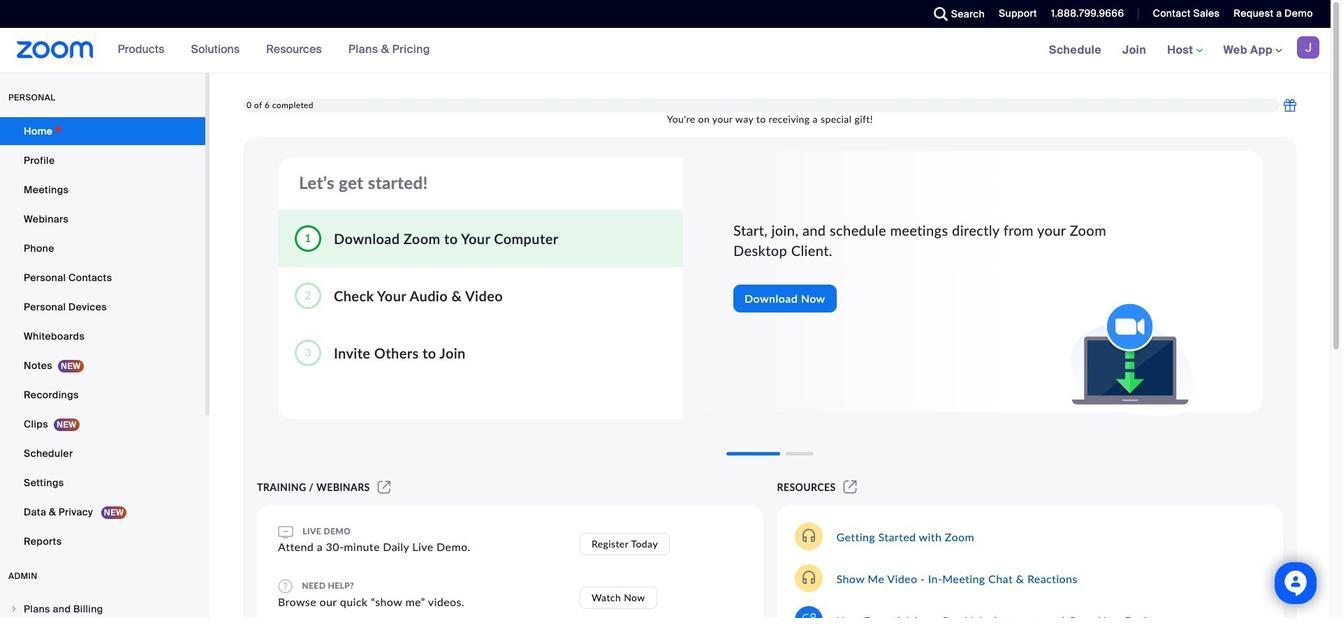 Task type: describe. For each thing, give the bounding box(es) containing it.
meetings navigation
[[1038, 28, 1331, 73]]

personal menu menu
[[0, 117, 205, 557]]

product information navigation
[[107, 28, 441, 73]]



Task type: vqa. For each thing, say whether or not it's contained in the screenshot.
Sales
no



Task type: locate. For each thing, give the bounding box(es) containing it.
profile picture image
[[1297, 36, 1319, 59]]

window new image
[[376, 482, 393, 494], [841, 482, 859, 494]]

1 window new image from the left
[[376, 482, 393, 494]]

2 window new image from the left
[[841, 482, 859, 494]]

right image
[[10, 606, 18, 614]]

menu item
[[0, 596, 205, 619]]

banner
[[0, 28, 1331, 73]]

0 horizontal spatial window new image
[[376, 482, 393, 494]]

zoom logo image
[[17, 41, 93, 59]]

1 horizontal spatial window new image
[[841, 482, 859, 494]]



